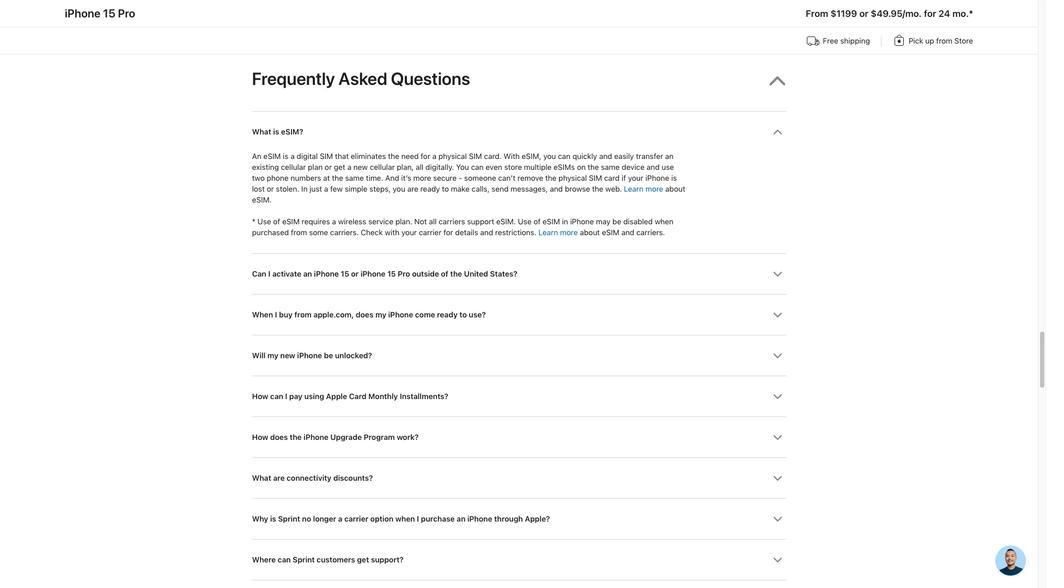 Task type: vqa. For each thing, say whether or not it's contained in the screenshot.
time
no



Task type: locate. For each thing, give the bounding box(es) containing it.
secure
[[433, 174, 457, 183]]

same up simple
[[345, 174, 364, 183]]

0 vertical spatial are
[[407, 185, 418, 194]]

1 vertical spatial to
[[460, 311, 467, 319]]

iphone left come
[[388, 311, 413, 319]]

0 horizontal spatial be
[[324, 352, 333, 360]]

0 horizontal spatial new
[[280, 352, 295, 360]]

esim. inside about esim.
[[252, 196, 272, 204]]

0 vertical spatial list item
[[252, 111, 786, 253]]

are down it's
[[407, 185, 418, 194]]

frequently
[[252, 68, 335, 89]]

0 vertical spatial list
[[65, 33, 973, 52]]

the
[[388, 152, 399, 161], [588, 163, 599, 172], [332, 174, 343, 183], [545, 174, 557, 183], [592, 185, 603, 194], [450, 270, 462, 279], [290, 433, 302, 442]]

4 chevrondown image from the top
[[773, 474, 782, 483]]

1 horizontal spatial your
[[628, 174, 643, 183]]

physical up you
[[438, 152, 467, 161]]

i
[[268, 270, 270, 279], [275, 311, 277, 319], [285, 392, 287, 401], [417, 515, 419, 524]]

iphone right in
[[570, 218, 594, 226]]

1 what from the top
[[252, 127, 271, 136]]

carrier inside * use of esim requires a wireless service plan. not all carriers support esim. use of esim in iphone may be disabled when purchased from some carriers. check with your carrier for details and restrictions.
[[419, 228, 442, 237]]

why is sprint no longer a carrier option when i purchase an iphone through apple? button
[[252, 499, 786, 540]]

how inside how does the iphone upgrade program work? dropdown button
[[252, 433, 268, 442]]

be inside * use of esim requires a wireless service plan. not all carriers support esim. use of esim in iphone may be disabled when purchased from some carriers. check with your carrier for details and restrictions.
[[613, 218, 621, 226]]

sprint left customers
[[293, 556, 315, 565]]

1 vertical spatial more
[[646, 185, 663, 194]]

0 vertical spatial get
[[334, 163, 345, 172]]

chevrondown image inside why is sprint no longer a carrier option when i purchase an iphone through apple? dropdown button
[[773, 515, 782, 524]]

chevrondown image inside where can sprint customers get support? dropdown button
[[773, 556, 782, 565]]

1 how from the top
[[252, 392, 268, 401]]

iphone 15 pro link
[[65, 7, 135, 20]]

2 vertical spatial an
[[457, 515, 466, 524]]

2 horizontal spatial more
[[646, 185, 663, 194]]

will
[[252, 352, 265, 360]]

* up purchased
[[252, 218, 256, 226]]

when right option
[[395, 515, 415, 524]]

learn more link down if
[[624, 185, 663, 194]]

why is sprint no longer a carrier option when i purchase an iphone through apple?
[[252, 515, 550, 524]]

the inside dropdown button
[[450, 270, 462, 279]]

1 horizontal spatial of
[[441, 270, 448, 279]]

1 vertical spatial an
[[303, 270, 312, 279]]

1 horizontal spatial you
[[543, 152, 556, 161]]

chevrondown image inside what are connectivity discounts? dropdown button
[[773, 474, 782, 483]]

be right may
[[613, 218, 621, 226]]

learn
[[624, 185, 644, 194], [539, 228, 558, 237]]

1 horizontal spatial learn more link
[[624, 185, 663, 194]]

the down pay
[[290, 433, 302, 442]]

1 horizontal spatial carriers.
[[636, 228, 665, 237]]

0 horizontal spatial about
[[580, 228, 600, 237]]

i left purchase
[[417, 515, 419, 524]]

1 vertical spatial when
[[395, 515, 415, 524]]

get inside dropdown button
[[357, 556, 369, 565]]

0 horizontal spatial learn
[[539, 228, 558, 237]]

list item
[[252, 111, 786, 253], [252, 580, 786, 589]]

what
[[252, 127, 271, 136], [252, 474, 271, 483]]

up
[[925, 37, 934, 45]]

purchased
[[252, 228, 289, 237]]

are left connectivity on the left bottom
[[273, 474, 285, 483]]

2 horizontal spatial an
[[665, 152, 674, 161]]

browse
[[565, 185, 590, 194]]

1 vertical spatial physical
[[559, 174, 587, 183]]

0 horizontal spatial of
[[273, 218, 280, 226]]

0 horizontal spatial use
[[258, 218, 271, 226]]

how for how does the iphone upgrade program work?
[[252, 433, 268, 442]]

more for learn more
[[646, 185, 663, 194]]

list item containing what is esim?
[[252, 111, 786, 253]]

1 horizontal spatial does
[[356, 311, 373, 319]]

carriers. down 'disabled'
[[636, 228, 665, 237]]

0 horizontal spatial does
[[270, 433, 288, 442]]

chevrondown image for will my new iphone be unlocked?
[[773, 352, 782, 361]]

what inside what is esim? dropdown button
[[252, 127, 271, 136]]

can left pay
[[270, 392, 283, 401]]

1 chevrondown image from the top
[[773, 127, 782, 137]]

0 vertical spatial carrier
[[419, 228, 442, 237]]

1 vertical spatial be
[[324, 352, 333, 360]]

chevrondown image inside the when i buy from apple.com, does my iphone come ready to use? 'dropdown button'
[[773, 311, 782, 320]]

sprint for can
[[293, 556, 315, 565]]

an esim is a digital sim that eliminates the need for a physical sim card. with esim, you can quickly and easily transfer an existing cellular plan or get a new cellular plan, all digitally. you can even store multiple esims on the same device and use two phone numbers at the same time. and it's more secure - someone can't remove the physical sim card if your iphone is lost or stolen. in just a few simple steps, you are ready to make calls, send messages, and browse the web.
[[252, 152, 677, 194]]

your down the plan.
[[401, 228, 417, 237]]

0 vertical spatial esim.
[[252, 196, 272, 204]]

and down support
[[480, 228, 493, 237]]

and inside * use of esim requires a wireless service plan. not all carriers support esim. use of esim in iphone may be disabled when purchased from some carriers. check with your carrier for details and restrictions.
[[480, 228, 493, 237]]

0 horizontal spatial cellular
[[281, 163, 306, 172]]

about down use
[[665, 185, 685, 194]]

list
[[65, 33, 973, 52], [252, 111, 786, 589]]

1 vertical spatial for
[[421, 152, 430, 161]]

of right outside
[[441, 270, 448, 279]]

1 horizontal spatial iphone 15
[[361, 270, 396, 279]]

* inside * use of esim requires a wireless service plan. not all carriers support esim. use of esim in iphone may be disabled when purchased from some carriers. check with your carrier for details and restrictions.
[[252, 218, 256, 226]]

a left few
[[324, 185, 328, 194]]

iphone down use
[[645, 174, 669, 183]]

same up the card
[[601, 163, 620, 172]]

$49.95
[[871, 8, 903, 19]]

iphone inside 'dropdown button'
[[388, 311, 413, 319]]

of up purchased
[[273, 218, 280, 226]]

0 horizontal spatial your
[[401, 228, 417, 237]]

esim.
[[252, 196, 272, 204], [496, 218, 516, 226]]

iphone inside * use of esim requires a wireless service plan. not all carriers support esim. use of esim in iphone may be disabled when purchased from some carriers. check with your carrier for details and restrictions.
[[570, 218, 594, 226]]

2 what from the top
[[252, 474, 271, 483]]

0 vertical spatial learn
[[624, 185, 644, 194]]

an inside dropdown button
[[303, 270, 312, 279]]

0 vertical spatial all
[[416, 163, 423, 172]]

can
[[252, 270, 266, 279]]

chevrondown image for what is esim?
[[773, 127, 782, 137]]

chevrondown image inside can i activate an iphone 15 or iphone 15 pro outside of the united states? dropdown button
[[773, 270, 782, 279]]

when right 'disabled'
[[655, 218, 674, 226]]

0 vertical spatial when
[[655, 218, 674, 226]]

can
[[558, 152, 571, 161], [471, 163, 484, 172], [270, 392, 283, 401], [278, 556, 291, 565]]

in
[[562, 218, 568, 226]]

for down carriers
[[444, 228, 453, 237]]

1 vertical spatial how
[[252, 433, 268, 442]]

list containing free shipping
[[65, 33, 973, 52]]

esim
[[263, 152, 281, 161], [282, 218, 300, 226], [543, 218, 560, 226], [602, 228, 619, 237]]

an right purchase
[[457, 515, 466, 524]]

more down in
[[560, 228, 578, 237]]

the right on
[[588, 163, 599, 172]]

and
[[599, 152, 612, 161], [647, 163, 660, 172], [550, 185, 563, 194], [480, 228, 493, 237], [621, 228, 634, 237]]

be inside dropdown button
[[324, 352, 333, 360]]

from $1199 or $49.95 /mo. for 24 mo. *
[[806, 8, 973, 19]]

what are connectivity discounts? button
[[252, 458, 786, 499]]

the left united
[[450, 270, 462, 279]]

1 vertical spatial learn more link
[[539, 228, 578, 237]]

* right 24
[[969, 8, 973, 19]]

chevrondown image for work?
[[773, 433, 782, 443]]

1 vertical spatial new
[[280, 352, 295, 360]]

0 vertical spatial physical
[[438, 152, 467, 161]]

card
[[604, 174, 620, 183]]

0 horizontal spatial same
[[345, 174, 364, 183]]

or
[[859, 8, 869, 19], [325, 163, 332, 172], [267, 185, 274, 194], [351, 270, 359, 279]]

requires
[[302, 218, 330, 226]]

and left easily
[[599, 152, 612, 161]]

chevrondown image for why is sprint no longer a carrier option when i purchase an iphone through apple?
[[773, 515, 782, 524]]

how can i pay using apple card monthly installments? button
[[252, 377, 786, 417]]

2 horizontal spatial sim
[[589, 174, 602, 183]]

ready down secure
[[420, 185, 440, 194]]

1 carriers. from the left
[[330, 228, 359, 237]]

1 vertical spatial sprint
[[293, 556, 315, 565]]

does right the apple.com,
[[356, 311, 373, 319]]

chevrondown image inside how does the iphone upgrade program work? dropdown button
[[773, 433, 782, 443]]

service
[[368, 218, 393, 226]]

sprint
[[278, 515, 300, 524], [293, 556, 315, 565]]

about
[[665, 185, 685, 194], [580, 228, 600, 237]]

2 iphone 15 from the left
[[361, 270, 396, 279]]

0 horizontal spatial carrier
[[344, 515, 368, 524]]

use up restrictions.
[[518, 218, 532, 226]]

chevrondown image
[[773, 127, 782, 137], [773, 270, 782, 279], [773, 352, 782, 361], [773, 515, 782, 524]]

from left the some
[[291, 228, 307, 237]]

for right need
[[421, 152, 430, 161]]

0 vertical spatial how
[[252, 392, 268, 401]]

1 horizontal spatial carrier
[[419, 228, 442, 237]]

learn down if
[[624, 185, 644, 194]]

i left the buy
[[275, 311, 277, 319]]

chevrondown image
[[773, 311, 782, 320], [773, 392, 782, 402], [773, 433, 782, 443], [773, 474, 782, 483], [773, 556, 782, 565]]

to inside an esim is a digital sim that eliminates the need for a physical sim card. with esim, you can quickly and easily transfer an existing cellular plan or get a new cellular plan, all digitally. you can even store multiple esims on the same device and use two phone numbers at the same time. and it's more secure - someone can't remove the physical sim card if your iphone is lost or stolen. in just a few simple steps, you are ready to make calls, send messages, and browse the web.
[[442, 185, 449, 194]]

an up use
[[665, 152, 674, 161]]

1 vertical spatial does
[[270, 433, 288, 442]]

discounts?
[[333, 474, 373, 483]]

0 horizontal spatial all
[[416, 163, 423, 172]]

an right 'activate' at the top of page
[[303, 270, 312, 279]]

0 vertical spatial does
[[356, 311, 373, 319]]

new
[[353, 163, 368, 172], [280, 352, 295, 360]]

phone
[[267, 174, 289, 183]]

0 horizontal spatial my
[[267, 352, 278, 360]]

0 horizontal spatial an
[[303, 270, 312, 279]]

does inside how does the iphone upgrade program work? dropdown button
[[270, 433, 288, 442]]

can up someone on the left of the page
[[471, 163, 484, 172]]

multiple
[[524, 163, 552, 172]]

existing
[[252, 163, 279, 172]]

0 horizontal spatial *
[[252, 218, 256, 226]]

0 horizontal spatial for
[[421, 152, 430, 161]]

1 horizontal spatial are
[[407, 185, 418, 194]]

what up why
[[252, 474, 271, 483]]

physical up browse
[[559, 174, 587, 183]]

cellular up numbers
[[281, 163, 306, 172]]

0 vertical spatial *
[[969, 8, 973, 19]]

chevrondown image inside what is esim? dropdown button
[[773, 127, 782, 137]]

2 horizontal spatial for
[[924, 8, 936, 19]]

get down that
[[334, 163, 345, 172]]

what up an
[[252, 127, 271, 136]]

from right the buy
[[294, 311, 312, 319]]

0 vertical spatial from
[[936, 37, 953, 45]]

few
[[330, 185, 343, 194]]

use
[[258, 218, 271, 226], [518, 218, 532, 226]]

1 horizontal spatial for
[[444, 228, 453, 237]]

0 horizontal spatial to
[[442, 185, 449, 194]]

sim up you
[[469, 152, 482, 161]]

what for what is esim?
[[252, 127, 271, 136]]

1 horizontal spatial when
[[655, 218, 674, 226]]

of inside dropdown button
[[441, 270, 448, 279]]

chevrondown image for card
[[773, 392, 782, 402]]

sim left that
[[320, 152, 333, 161]]

2 cellular from the left
[[370, 163, 395, 172]]

more down use
[[646, 185, 663, 194]]

0 horizontal spatial esim.
[[252, 196, 272, 204]]

1 vertical spatial ready
[[437, 311, 458, 319]]

chevrondown image inside will my new iphone be unlocked? dropdown button
[[773, 352, 782, 361]]

a inside dropdown button
[[338, 515, 342, 524]]

1 vertical spatial what
[[252, 474, 271, 483]]

1 list item from the top
[[252, 111, 786, 253]]

to left "use?"
[[460, 311, 467, 319]]

my inside 'dropdown button'
[[375, 311, 386, 319]]

iphone 15 left "pro"
[[361, 270, 396, 279]]

even
[[486, 163, 502, 172]]

store
[[504, 163, 522, 172]]

1 vertical spatial learn
[[539, 228, 558, 237]]

1 vertical spatial from
[[291, 228, 307, 237]]

0 vertical spatial sprint
[[278, 515, 300, 524]]

longer
[[313, 515, 336, 524]]

2 chevrondown image from the top
[[773, 392, 782, 402]]

apple?
[[525, 515, 550, 524]]

carriers.
[[330, 228, 359, 237], [636, 228, 665, 237]]

wireless
[[338, 218, 366, 226]]

carriers
[[439, 218, 465, 226]]

monthly
[[368, 392, 398, 401]]

a left digital
[[291, 152, 295, 161]]

ready right come
[[437, 311, 458, 319]]

all right not
[[429, 218, 437, 226]]

0 horizontal spatial are
[[273, 474, 285, 483]]

esim. inside * use of esim requires a wireless service plan. not all carriers support esim. use of esim in iphone may be disabled when purchased from some carriers. check with your carrier for details and restrictions.
[[496, 218, 516, 226]]

0 vertical spatial to
[[442, 185, 449, 194]]

sim left the card
[[589, 174, 602, 183]]

new right will in the left of the page
[[280, 352, 295, 360]]

can up esims
[[558, 152, 571, 161]]

eliminates
[[351, 152, 386, 161]]

what inside what are connectivity discounts? dropdown button
[[252, 474, 271, 483]]

your inside an esim is a digital sim that eliminates the need for a physical sim card. with esim, you can quickly and easily transfer an existing cellular plan or get a new cellular plan, all digitally. you can even store multiple esims on the same device and use two phone numbers at the same time. and it's more secure - someone can't remove the physical sim card if your iphone is lost or stolen. in just a few simple steps, you are ready to make calls, send messages, and browse the web.
[[628, 174, 643, 183]]

3 chevrondown image from the top
[[773, 352, 782, 361]]

can inside where can sprint customers get support? dropdown button
[[278, 556, 291, 565]]

be left unlocked? in the bottom left of the page
[[324, 352, 333, 360]]

carrier down not
[[419, 228, 442, 237]]

digital
[[297, 152, 318, 161]]

2 vertical spatial more
[[560, 228, 578, 237]]

united
[[464, 270, 488, 279]]

all right plan,
[[416, 163, 423, 172]]

1 vertical spatial list
[[252, 111, 786, 589]]

does up connectivity on the left bottom
[[270, 433, 288, 442]]

1 vertical spatial all
[[429, 218, 437, 226]]

1 chevrondown image from the top
[[773, 311, 782, 320]]

a right longer
[[338, 515, 342, 524]]

apple
[[326, 392, 347, 401]]

learn more link down in
[[539, 228, 578, 237]]

1 horizontal spatial to
[[460, 311, 467, 319]]

1 horizontal spatial get
[[357, 556, 369, 565]]

an inside an esim is a digital sim that eliminates the need for a physical sim card. with esim, you can quickly and easily transfer an existing cellular plan or get a new cellular plan, all digitally. you can even store multiple esims on the same device and use two phone numbers at the same time. and it's more secure - someone can't remove the physical sim card if your iphone is lost or stolen. in just a few simple steps, you are ready to make calls, send messages, and browse the web.
[[665, 152, 674, 161]]

0 horizontal spatial get
[[334, 163, 345, 172]]

use up purchased
[[258, 218, 271, 226]]

1 horizontal spatial an
[[457, 515, 466, 524]]

0 vertical spatial more
[[413, 174, 431, 183]]

how can i pay using apple card monthly installments?
[[252, 392, 448, 401]]

get inside an esim is a digital sim that eliminates the need for a physical sim card. with esim, you can quickly and easily transfer an existing cellular plan or get a new cellular plan, all digitally. you can even store multiple esims on the same device and use two phone numbers at the same time. and it's more secure - someone can't remove the physical sim card if your iphone is lost or stolen. in just a few simple steps, you are ready to make calls, send messages, and browse the web.
[[334, 163, 345, 172]]

ready inside an esim is a digital sim that eliminates the need for a physical sim card. with esim, you can quickly and easily transfer an existing cellular plan or get a new cellular plan, all digitally. you can even store multiple esims on the same device and use two phone numbers at the same time. and it's more secure - someone can't remove the physical sim card if your iphone is lost or stolen. in just a few simple steps, you are ready to make calls, send messages, and browse the web.
[[420, 185, 440, 194]]

a left wireless
[[332, 218, 336, 226]]

1 vertical spatial carrier
[[344, 515, 368, 524]]

from
[[936, 37, 953, 45], [291, 228, 307, 237], [294, 311, 312, 319]]

1 horizontal spatial esim.
[[496, 218, 516, 226]]

esim up purchased
[[282, 218, 300, 226]]

to inside 'dropdown button'
[[460, 311, 467, 319]]

iphone left the upgrade
[[304, 433, 328, 442]]

1 horizontal spatial cellular
[[370, 163, 395, 172]]

2 chevrondown image from the top
[[773, 270, 782, 279]]

1 vertical spatial are
[[273, 474, 285, 483]]

$1199
[[831, 8, 857, 19]]

activate
[[272, 270, 301, 279]]

you down and
[[393, 185, 405, 194]]

digitally.
[[425, 163, 454, 172]]

esim. down lost
[[252, 196, 272, 204]]

how inside the how can i pay using apple card monthly installments? dropdown button
[[252, 392, 268, 401]]

1 vertical spatial list item
[[252, 580, 786, 589]]

to down secure
[[442, 185, 449, 194]]

1 horizontal spatial new
[[353, 163, 368, 172]]

iphone 15 pro
[[65, 7, 135, 20]]

a inside * use of esim requires a wireless service plan. not all carriers support esim. use of esim in iphone may be disabled when purchased from some carriers. check with your carrier for details and restrictions.
[[332, 218, 336, 226]]

my down can i activate an iphone 15 or iphone 15 pro outside of the united states?
[[375, 311, 386, 319]]

for inside * use of esim requires a wireless service plan. not all carriers support esim. use of esim in iphone may be disabled when purchased from some carriers. check with your carrier for details and restrictions.
[[444, 228, 453, 237]]

1 vertical spatial *
[[252, 218, 256, 226]]

1 horizontal spatial all
[[429, 218, 437, 226]]

5 chevrondown image from the top
[[773, 556, 782, 565]]

1 horizontal spatial about
[[665, 185, 685, 194]]

are
[[407, 185, 418, 194], [273, 474, 285, 483]]

for left 24
[[924, 8, 936, 19]]

2 vertical spatial for
[[444, 228, 453, 237]]

where can sprint customers get support? button
[[252, 540, 786, 580]]

0 vertical spatial your
[[628, 174, 643, 183]]

about down may
[[580, 228, 600, 237]]

esim up existing
[[263, 152, 281, 161]]

new inside an esim is a digital sim that eliminates the need for a physical sim card. with esim, you can quickly and easily transfer an existing cellular plan or get a new cellular plan, all digitally. you can even store multiple esims on the same device and use two phone numbers at the same time. and it's more secure - someone can't remove the physical sim card if your iphone is lost or stolen. in just a few simple steps, you are ready to make calls, send messages, and browse the web.
[[353, 163, 368, 172]]

the up few
[[332, 174, 343, 183]]

0 horizontal spatial when
[[395, 515, 415, 524]]

1 vertical spatial esim.
[[496, 218, 516, 226]]

0 horizontal spatial more
[[413, 174, 431, 183]]

outside
[[412, 270, 439, 279]]

from right up
[[936, 37, 953, 45]]

at
[[323, 174, 330, 183]]

get left the "support?"
[[357, 556, 369, 565]]

more right it's
[[413, 174, 431, 183]]

0 horizontal spatial physical
[[438, 152, 467, 161]]

sprint left no
[[278, 515, 300, 524]]

my inside dropdown button
[[267, 352, 278, 360]]

esim. up restrictions.
[[496, 218, 516, 226]]

3 chevrondown image from the top
[[773, 433, 782, 443]]

from
[[806, 8, 828, 19]]

the up plan,
[[388, 152, 399, 161]]

where
[[252, 556, 276, 565]]

4 chevrondown image from the top
[[773, 515, 782, 524]]

chevrondown image inside the how can i pay using apple card monthly installments? dropdown button
[[773, 392, 782, 402]]

i right can
[[268, 270, 270, 279]]

use
[[662, 163, 674, 172]]

your down device
[[628, 174, 643, 183]]

what are connectivity discounts?
[[252, 474, 373, 483]]

2 how from the top
[[252, 433, 268, 442]]

1 vertical spatial you
[[393, 185, 405, 194]]



Task type: describe. For each thing, give the bounding box(es) containing it.
details
[[455, 228, 478, 237]]

/mo.
[[903, 8, 922, 19]]

are inside dropdown button
[[273, 474, 285, 483]]

is right why
[[270, 515, 276, 524]]

does inside the when i buy from apple.com, does my iphone come ready to use? 'dropdown button'
[[356, 311, 373, 319]]

or up at
[[325, 163, 332, 172]]

purchase
[[421, 515, 455, 524]]

1 horizontal spatial same
[[601, 163, 620, 172]]

when inside dropdown button
[[395, 515, 415, 524]]

questions
[[391, 68, 470, 89]]

ready inside the when i buy from apple.com, does my iphone come ready to use? 'dropdown button'
[[437, 311, 458, 319]]

can inside the how can i pay using apple card monthly installments? dropdown button
[[270, 392, 283, 401]]

connectivity
[[287, 474, 331, 483]]

if
[[622, 174, 626, 183]]

chevrondown image for my
[[773, 311, 782, 320]]

messages,
[[511, 185, 548, 194]]

more for learn more about esim and carriers.
[[560, 228, 578, 237]]

card
[[349, 392, 366, 401]]

all inside * use of esim requires a wireless service plan. not all carriers support esim. use of esim in iphone may be disabled when purchased from some carriers. check with your carrier for details and restrictions.
[[429, 218, 437, 226]]

how does the iphone upgrade program work? button
[[252, 417, 786, 458]]

are inside an esim is a digital sim that eliminates the need for a physical sim card. with esim, you can quickly and easily transfer an existing cellular plan or get a new cellular plan, all digitally. you can even store multiple esims on the same device and use two phone numbers at the same time. and it's more secure - someone can't remove the physical sim card if your iphone is lost or stolen. in just a few simple steps, you are ready to make calls, send messages, and browse the web.
[[407, 185, 418, 194]]

web.
[[605, 185, 622, 194]]

apple.com,
[[313, 311, 354, 319]]

1 use from the left
[[258, 218, 271, 226]]

carrier inside dropdown button
[[344, 515, 368, 524]]

1 horizontal spatial physical
[[559, 174, 587, 183]]

i left pay
[[285, 392, 287, 401]]

1 horizontal spatial sim
[[469, 152, 482, 161]]

2 carriers. from the left
[[636, 228, 665, 237]]

for inside an esim is a digital sim that eliminates the need for a physical sim card. with esim, you can quickly and easily transfer an existing cellular plan or get a new cellular plan, all digitally. you can even store multiple esims on the same device and use two phone numbers at the same time. and it's more secure - someone can't remove the physical sim card if your iphone is lost or stolen. in just a few simple steps, you are ready to make calls, send messages, and browse the web.
[[421, 152, 430, 161]]

0 horizontal spatial sim
[[320, 152, 333, 161]]

option
[[370, 515, 393, 524]]

store
[[955, 37, 973, 45]]

is left the esim?
[[273, 127, 279, 136]]

someone
[[464, 174, 496, 183]]

unlocked?
[[335, 352, 372, 360]]

send
[[492, 185, 509, 194]]

from inside 'dropdown button'
[[294, 311, 312, 319]]

1 vertical spatial same
[[345, 174, 364, 183]]

remove
[[518, 174, 543, 183]]

device
[[622, 163, 645, 172]]

program
[[364, 433, 395, 442]]

the inside dropdown button
[[290, 433, 302, 442]]

restrictions.
[[495, 228, 537, 237]]

what is esim?
[[252, 127, 303, 136]]

iphone up using
[[297, 352, 322, 360]]

esim,
[[522, 152, 541, 161]]

some
[[309, 228, 328, 237]]

or right lost
[[267, 185, 274, 194]]

pro
[[398, 270, 410, 279]]

when inside * use of esim requires a wireless service plan. not all carriers support esim. use of esim in iphone may be disabled when purchased from some carriers. check with your carrier for details and restrictions.
[[655, 218, 674, 226]]

customers
[[317, 556, 355, 565]]

pay
[[289, 392, 302, 401]]

just
[[310, 185, 322, 194]]

work?
[[397, 433, 419, 442]]

when i buy from apple.com, does my iphone come ready to use?
[[252, 311, 486, 319]]

or inside dropdown button
[[351, 270, 359, 279]]

free
[[823, 37, 838, 45]]

calls,
[[472, 185, 490, 194]]

plan
[[308, 163, 323, 172]]

a down that
[[347, 163, 351, 172]]

upgrade
[[330, 433, 362, 442]]

support
[[467, 218, 494, 226]]

0 horizontal spatial you
[[393, 185, 405, 194]]

support?
[[371, 556, 404, 565]]

check
[[361, 228, 383, 237]]

0 horizontal spatial learn more link
[[539, 228, 578, 237]]

lost
[[252, 185, 265, 194]]

a up "digitally."
[[432, 152, 436, 161]]

how for how can i pay using apple card monthly installments?
[[252, 392, 268, 401]]

installments?
[[400, 392, 448, 401]]

and down transfer
[[647, 163, 660, 172]]

iphone inside an esim is a digital sim that eliminates the need for a physical sim card. with esim, you can quickly and easily transfer an existing cellular plan or get a new cellular plan, all digitally. you can even store multiple esims on the same device and use two phone numbers at the same time. and it's more secure - someone can't remove the physical sim card if your iphone is lost or stolen. in just a few simple steps, you are ready to make calls, send messages, and browse the web.
[[645, 174, 669, 183]]

sprint for is
[[278, 515, 300, 524]]

can i activate an iphone 15 or iphone 15 pro outside of the united states? button
[[252, 254, 786, 294]]

0 vertical spatial for
[[924, 8, 936, 19]]

2 use from the left
[[518, 218, 532, 226]]

mo.
[[953, 8, 969, 19]]

chevrondown image for can i activate an iphone 15 or iphone 15 pro outside of the united states?
[[773, 270, 782, 279]]

quickly
[[573, 152, 597, 161]]

easily
[[614, 152, 634, 161]]

esim inside an esim is a digital sim that eliminates the need for a physical sim card. with esim, you can quickly and easily transfer an existing cellular plan or get a new cellular plan, all digitally. you can even store multiple esims on the same device and use two phone numbers at the same time. and it's more secure - someone can't remove the physical sim card if your iphone is lost or stolen. in just a few simple steps, you are ready to make calls, send messages, and browse the web.
[[263, 152, 281, 161]]

carriers. inside * use of esim requires a wireless service plan. not all carriers support esim. use of esim in iphone may be disabled when purchased from some carriers. check with your carrier for details and restrictions.
[[330, 228, 359, 237]]

through
[[494, 515, 523, 524]]

that
[[335, 152, 349, 161]]

you
[[456, 163, 469, 172]]

two
[[252, 174, 265, 183]]

no
[[302, 515, 311, 524]]

esim down may
[[602, 228, 619, 237]]

new inside dropdown button
[[280, 352, 295, 360]]

1 cellular from the left
[[281, 163, 306, 172]]

and down 'disabled'
[[621, 228, 634, 237]]

more inside an esim is a digital sim that eliminates the need for a physical sim card. with esim, you can quickly and easily transfer an existing cellular plan or get a new cellular plan, all digitally. you can even store multiple esims on the same device and use two phone numbers at the same time. and it's more secure - someone can't remove the physical sim card if your iphone is lost or stolen. in just a few simple steps, you are ready to make calls, send messages, and browse the web.
[[413, 174, 431, 183]]

iphone left through
[[467, 515, 492, 524]]

can i activate an iphone 15 or iphone 15 pro outside of the united states?
[[252, 270, 517, 279]]

with
[[504, 152, 520, 161]]

1 vertical spatial about
[[580, 228, 600, 237]]

pick up from store
[[909, 37, 973, 45]]

the left the web.
[[592, 185, 603, 194]]

1 iphone 15 from the left
[[314, 270, 349, 279]]

and left browse
[[550, 185, 563, 194]]

the down multiple
[[545, 174, 557, 183]]

when i buy from apple.com, does my iphone come ready to use? button
[[252, 295, 786, 335]]

using
[[304, 392, 324, 401]]

2 horizontal spatial of
[[534, 218, 541, 226]]

an inside dropdown button
[[457, 515, 466, 524]]

2 list item from the top
[[252, 580, 786, 589]]

numbers
[[291, 174, 321, 183]]

transfer
[[636, 152, 663, 161]]

about inside about esim.
[[665, 185, 685, 194]]

plan,
[[397, 163, 414, 172]]

is left digital
[[283, 152, 289, 161]]

where can sprint customers get support?
[[252, 556, 404, 565]]

plan.
[[395, 218, 412, 226]]

what is esim? button
[[252, 111, 786, 152]]

with
[[385, 228, 399, 237]]

i inside 'dropdown button'
[[275, 311, 277, 319]]

come
[[415, 311, 435, 319]]

learn for learn more about esim and carriers.
[[539, 228, 558, 237]]

in
[[301, 185, 308, 194]]

shipping
[[840, 37, 870, 45]]

esim left in
[[543, 218, 560, 226]]

from inside * use of esim requires a wireless service plan. not all carriers support esim. use of esim in iphone may be disabled when purchased from some carriers. check with your carrier for details and restrictions.
[[291, 228, 307, 237]]

stolen.
[[276, 185, 299, 194]]

can't
[[498, 174, 516, 183]]

steps,
[[370, 185, 391, 194]]

states?
[[490, 270, 517, 279]]

is down use
[[671, 174, 677, 183]]

asked
[[339, 68, 387, 89]]

pick
[[909, 37, 923, 45]]

or right $1199
[[859, 8, 869, 19]]

24
[[939, 8, 950, 19]]

not
[[414, 218, 427, 226]]

i inside dropdown button
[[417, 515, 419, 524]]

need
[[401, 152, 419, 161]]

frequently asked questions button
[[252, 48, 786, 111]]

buy
[[279, 311, 293, 319]]

* use of esim requires a wireless service plan. not all carriers support esim. use of esim in iphone may be disabled when purchased from some carriers. check with your carrier for details and restrictions.
[[252, 218, 674, 237]]

esim?
[[281, 127, 303, 136]]

1 horizontal spatial *
[[969, 8, 973, 19]]

disabled
[[623, 218, 653, 226]]

-
[[459, 174, 462, 183]]

time.
[[366, 174, 383, 183]]

list containing what is esim?
[[252, 111, 786, 589]]

all inside an esim is a digital sim that eliminates the need for a physical sim card. with esim, you can quickly and easily transfer an existing cellular plan or get a new cellular plan, all digitally. you can even store multiple esims on the same device and use two phone numbers at the same time. and it's more secure - someone can't remove the physical sim card if your iphone is lost or stolen. in just a few simple steps, you are ready to make calls, send messages, and browse the web.
[[416, 163, 423, 172]]

your inside * use of esim requires a wireless service plan. not all carriers support esim. use of esim in iphone may be disabled when purchased from some carriers. check with your carrier for details and restrictions.
[[401, 228, 417, 237]]

simple
[[345, 185, 367, 194]]

learn for learn more
[[624, 185, 644, 194]]

what for what are connectivity discounts?
[[252, 474, 271, 483]]



